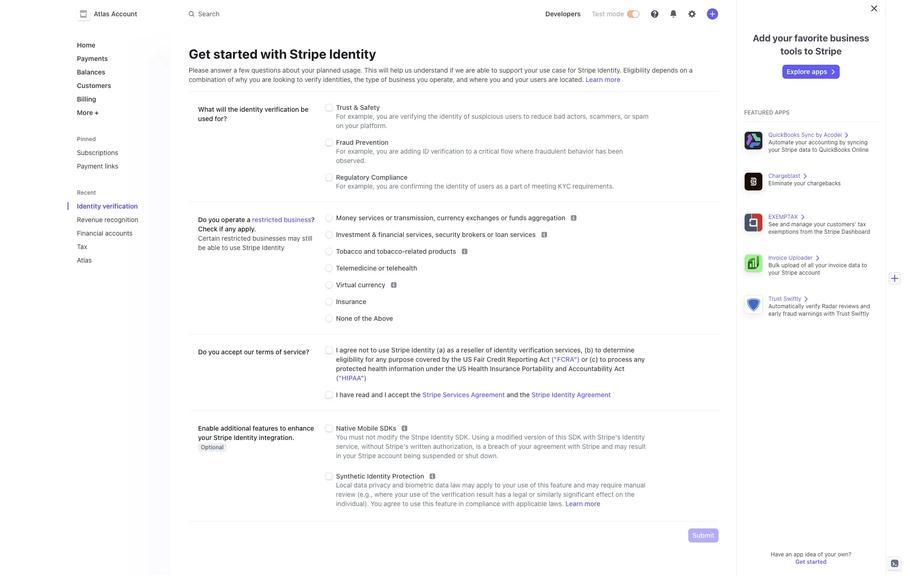Task type: describe. For each thing, give the bounding box(es) containing it.
your up legal
[[502, 481, 516, 489]]

stripe inside certain restricted businesses may still be able to use stripe identity
[[242, 244, 260, 252]]

& for investment
[[372, 231, 377, 239]]

account inside bulk upload of all your invoice data to your stripe account
[[799, 269, 820, 276]]

help image
[[651, 10, 658, 18]]

do you operate a restricted business
[[198, 216, 311, 224]]

0 horizontal spatial feature
[[435, 500, 457, 508]]

billing link
[[73, 91, 163, 107]]

0 vertical spatial by
[[816, 131, 822, 138]]

for for fraud prevention
[[336, 147, 346, 155]]

trust swiftly image
[[744, 295, 763, 314]]

0 horizontal spatial quickbooks
[[768, 131, 800, 138]]

0 vertical spatial learn more
[[586, 75, 620, 83]]

a right is
[[483, 443, 486, 451]]

use inside i agree not to use stripe identity (a) as a reseller of identity verification services, (b) to determine eligibility for any purpose covered by the us fair credit reporting act
[[378, 346, 389, 354]]

to inside trust & safety for example, you are verifying the identity of suspicious users to reduce bad actors, scammers, or spam on your platform.
[[523, 112, 529, 120]]

your down support
[[515, 75, 528, 83]]

telemedicine
[[336, 264, 377, 272]]

(e.g.,
[[357, 491, 373, 499]]

bulk
[[768, 262, 780, 269]]

stripe down without
[[358, 452, 376, 460]]

and inside you must not modify the stripe identity sdk. using a modified version of this sdk with stripe's identity service, without stripe's written authorization, is a breach of your agreement with stripe and may result in your stripe account being suspended or shut down.
[[602, 443, 613, 451]]

of up agreement
[[548, 433, 554, 441]]

mode
[[607, 10, 624, 18]]

data inside bulk upload of all your invoice data to your stripe account
[[848, 262, 860, 269]]

i for i agree not to use stripe identity (a) as a reseller of identity verification services, (b) to determine eligibility for any purpose covered by the us fair credit reporting act
[[336, 346, 338, 354]]

loan
[[495, 231, 508, 239]]

in inside you must not modify the stripe identity sdk. using a modified version of this sdk with stripe's identity service, without stripe's written authorization, is a breach of your agreement with stripe and may result in your stripe account being suspended or shut down.
[[336, 452, 341, 460]]

revenue recognition link
[[73, 212, 150, 227]]

any inside ? check if any apply.
[[225, 225, 236, 233]]

tax
[[858, 221, 866, 228]]

identity inside i agree not to use stripe identity (a) as a reseller of identity verification services, (b) to determine eligibility for any purpose covered by the us fair credit reporting act
[[411, 346, 435, 354]]

our
[[244, 348, 254, 356]]

for inside trust & safety for example, you are verifying the identity of suspicious users to reduce bad actors, scammers, or spam on your platform.
[[336, 112, 346, 120]]

0 vertical spatial stripe's
[[597, 433, 620, 441]]

accounting
[[809, 139, 838, 146]]

of right terms
[[276, 348, 282, 356]]

similarly
[[537, 491, 562, 499]]

learn more link for and
[[586, 75, 620, 83]]

tools
[[780, 46, 802, 56]]

brokers
[[462, 231, 485, 239]]

or inside you must not modify the stripe identity sdk. using a modified version of this sdk with stripe's identity service, without stripe's written authorization, is a breach of your agreement with stripe and may result in your stripe account being suspended or shut down.
[[457, 452, 464, 460]]

as inside regulatory compliance for example, you are confirming the identity of users as a part of meeting kyc requirements.
[[496, 182, 503, 190]]

of right part
[[524, 182, 530, 190]]

result inside you must not modify the stripe identity sdk. using a modified version of this sdk with stripe's identity service, without stripe's written authorization, is a breach of your agreement with stripe and may result in your stripe account being suspended or shut down.
[[629, 443, 646, 451]]

actors,
[[567, 112, 588, 120]]

verification inside what will the identity verification be used for?
[[265, 105, 299, 113]]

0 vertical spatial get
[[189, 46, 211, 62]]

you inside you must not modify the stripe identity sdk. using a modified version of this sdk with stripe's identity service, without stripe's written authorization, is a breach of your agreement with stripe and may result in your stripe account being suspended or shut down.
[[336, 433, 347, 441]]

the inside you must not modify the stripe identity sdk. using a modified version of this sdk with stripe's identity service, without stripe's written authorization, is a breach of your agreement with stripe and may result in your stripe account being suspended or shut down.
[[400, 433, 409, 441]]

automate
[[768, 139, 794, 146]]

breach
[[488, 443, 509, 451]]

fraud
[[336, 138, 354, 146]]

your right support
[[524, 66, 538, 74]]

agree inside local data privacy and biometric data law may apply to your use of this feature and may require manual review (e.g., where your use of the verification result has a legal or similarly significant effect on the individual). you agree to use this feature in compliance with applicable laws.
[[384, 500, 401, 508]]

0 horizontal spatial swiftly
[[783, 295, 801, 302]]

has inside fraud prevention for example, you are adding id verification to a critical flow where fraudulent behavior has been observed.
[[596, 147, 606, 155]]

stripe inside enable additional features to enhance your stripe identity integration. optional
[[213, 434, 232, 442]]

and inside or (c) to process any protected health information under the us health insurance portability and accountability act ("hipaa")
[[555, 365, 567, 373]]

a inside fraud prevention for example, you are adding id verification to a critical flow where fraudulent behavior has been observed.
[[474, 147, 477, 155]]

by inside i agree not to use stripe identity (a) as a reseller of identity verification services, (b) to determine eligibility for any purpose covered by the us fair credit reporting act
[[442, 356, 450, 364]]

the down the portability
[[520, 391, 530, 399]]

from
[[800, 228, 812, 235]]

i right read
[[384, 391, 386, 399]]

of right none
[[354, 315, 360, 323]]

your inside have an app idea of your own? get started
[[825, 551, 836, 558]]

your down protection
[[395, 491, 408, 499]]

stripe inside please answer a few questions about your planned usage. this will help us understand if we are able to support your use case for stripe identity. eligibility depends on a combination of why you are looking to verify identities, the type of business you operate, and where you and your users are located.
[[578, 66, 596, 74]]

i agree not to use stripe identity (a) as a reseller of identity verification services, (b) to determine eligibility for any purpose covered by the us fair credit reporting act
[[336, 346, 634, 364]]

verify inside automatically verify radar reviews and early fraud warnings with trust swiftly
[[806, 303, 820, 310]]

are down questions on the left top of page
[[262, 75, 271, 83]]

identity inside recent element
[[77, 202, 101, 210]]

0 horizontal spatial more
[[585, 500, 600, 508]]

your down bulk
[[768, 269, 780, 276]]

your inside trust & safety for example, you are verifying the identity of suspicious users to reduce bad actors, scammers, or spam on your platform.
[[345, 122, 359, 130]]

support
[[499, 66, 523, 74]]

and down support
[[502, 75, 513, 83]]

and down protection
[[392, 481, 404, 489]]

apps
[[775, 109, 790, 116]]

or up financial
[[386, 214, 392, 222]]

us
[[405, 66, 412, 74]]

or down tobacco-
[[378, 264, 385, 272]]

with right the sdk
[[583, 433, 596, 441]]

identity.
[[598, 66, 622, 74]]

data left law
[[435, 481, 449, 489]]

read
[[356, 391, 370, 399]]

identity inside regulatory compliance for example, you are confirming the identity of users as a part of meeting kyc requirements.
[[446, 182, 468, 190]]

atlas account button
[[77, 7, 147, 21]]

an
[[786, 551, 792, 558]]

has inside local data privacy and biometric data law may apply to your use of this feature and may require manual review (e.g., where your use of the verification result has a legal or similarly significant effect on the individual). you agree to use this feature in compliance with applicable laws.
[[495, 491, 506, 499]]

automate your accounting by syncing your stripe data to quickbooks online
[[768, 139, 869, 153]]

you down support
[[490, 75, 500, 83]]

where inside please answer a few questions about your planned usage. this will help us understand if we are able to support your use case for stripe identity. eligibility depends on a combination of why you are looking to verify identities, the type of business you operate, and where you and your users are located.
[[469, 75, 488, 83]]

platform.
[[360, 122, 388, 130]]

will inside please answer a few questions about your planned usage. this will help us understand if we are able to support your use case for stripe identity. eligibility depends on a combination of why you are looking to verify identities, the type of business you operate, and where you and your users are located.
[[379, 66, 388, 74]]

depends
[[652, 66, 678, 74]]

fraud
[[783, 310, 797, 317]]

0 vertical spatial restricted
[[252, 216, 282, 224]]

1 horizontal spatial learn
[[586, 75, 603, 83]]

stripe up about
[[290, 46, 326, 62]]

may inside certain restricted businesses may still be able to use stripe identity
[[288, 234, 300, 242]]

of up applicable
[[530, 481, 536, 489]]

tobacco-
[[377, 247, 405, 255]]

sdk
[[568, 433, 581, 441]]

to down about
[[297, 75, 303, 83]]

settings image
[[688, 10, 696, 18]]

subscriptions link
[[73, 145, 163, 160]]

for for regulatory compliance
[[336, 182, 346, 190]]

2 agreement from the left
[[577, 391, 611, 399]]

information
[[389, 365, 424, 373]]

identity inside i agree not to use stripe identity (a) as a reseller of identity verification services, (b) to determine eligibility for any purpose covered by the us fair credit reporting act
[[494, 346, 517, 354]]

example, inside trust & safety for example, you are verifying the identity of suspicious users to reduce bad actors, scammers, or spam on your platform.
[[348, 112, 375, 120]]

1 vertical spatial learn more
[[566, 500, 600, 508]]

id
[[423, 147, 429, 155]]

featured
[[744, 109, 773, 116]]

payments
[[77, 55, 108, 62]]

operate
[[221, 216, 245, 224]]

of up exchanges
[[470, 182, 476, 190]]

require
[[601, 481, 622, 489]]

and right read
[[371, 391, 383, 399]]

any inside i agree not to use stripe identity (a) as a reseller of identity verification services, (b) to determine eligibility for any purpose covered by the us fair credit reporting act
[[376, 356, 387, 364]]

or inside or (c) to process any protected health information under the us health insurance portability and accountability act ("hipaa")
[[581, 356, 588, 364]]

your inside add your favorite business tools to stripe
[[773, 33, 792, 43]]

apply.
[[238, 225, 256, 233]]

may right law
[[462, 481, 475, 489]]

a up the breach
[[491, 433, 494, 441]]

uploader
[[789, 254, 813, 261]]

or left funds
[[501, 214, 507, 222]]

not for agree
[[359, 346, 369, 354]]

act inside or (c) to process any protected health information under the us health insurance portability and accountability act ("hipaa")
[[614, 365, 625, 373]]

are inside regulatory compliance for example, you are confirming the identity of users as a part of meeting kyc requirements.
[[389, 182, 399, 190]]

your down 'chargeblast'
[[794, 180, 806, 187]]

business inside please answer a few questions about your planned usage. this will help us understand if we are able to support your use case for stripe identity. eligibility depends on a combination of why you are looking to verify identities, the type of business you operate, and where you and your users are located.
[[389, 75, 415, 83]]

developers link
[[542, 7, 584, 21]]

pinned navigation links element
[[73, 135, 163, 174]]

eligibility
[[623, 66, 650, 74]]

with down the sdk
[[568, 443, 580, 451]]

0 vertical spatial insurance
[[336, 298, 366, 306]]

and up significant
[[574, 481, 585, 489]]

spam
[[632, 112, 649, 120]]

enable
[[198, 425, 219, 432]]

may up effect
[[587, 481, 599, 489]]

of down 'biometric'
[[422, 491, 428, 499]]

of right type
[[381, 75, 387, 83]]

investment & financial services, security brokers or loan services
[[336, 231, 536, 239]]

add your favorite business tools to stripe
[[753, 33, 869, 56]]

you right why
[[249, 75, 260, 83]]

agreement
[[533, 443, 566, 451]]

atlas link
[[73, 253, 150, 268]]

2 vertical spatial business
[[284, 216, 311, 224]]

flow
[[501, 147, 513, 155]]

to up 'health'
[[371, 346, 377, 354]]

if inside ? check if any apply.
[[219, 225, 223, 233]]

few
[[239, 66, 250, 74]]

exemptax image
[[744, 213, 763, 232]]

you inside local data privacy and biometric data law may apply to your use of this feature and may require manual review (e.g., where your use of the verification result has a legal or similarly significant effect on the individual). you agree to use this feature in compliance with applicable laws.
[[371, 500, 382, 508]]

for inside i agree not to use stripe identity (a) as a reseller of identity verification services, (b) to determine eligibility for any purpose covered by the us fair credit reporting act
[[365, 356, 374, 364]]

identity inside enable additional features to enhance your stripe identity integration. optional
[[234, 434, 257, 442]]

verification inside fraud prevention for example, you are adding id verification to a critical flow where fraudulent behavior has been observed.
[[431, 147, 464, 155]]

telemedicine or telehealth
[[336, 264, 417, 272]]

are down case
[[548, 75, 558, 83]]

a left the "few"
[[234, 66, 237, 74]]

quickbooks sync by acodei
[[768, 131, 842, 138]]

be for what will the identity verification be used for?
[[301, 105, 308, 113]]

stripe inside bulk upload of all your invoice data to your stripe account
[[782, 269, 797, 276]]

you inside regulatory compliance for example, you are confirming the identity of users as a part of meeting kyc requirements.
[[376, 182, 387, 190]]

identity inside what will the identity verification be used for?
[[240, 105, 263, 113]]

without
[[361, 443, 384, 451]]

fair
[[474, 356, 485, 364]]

security
[[435, 231, 460, 239]]

individual).
[[336, 500, 369, 508]]

eliminate
[[768, 180, 792, 187]]

the down information
[[411, 391, 421, 399]]

significant
[[563, 491, 594, 499]]

upload
[[781, 262, 799, 269]]

agree inside i agree not to use stripe identity (a) as a reseller of identity verification services, (b) to determine eligibility for any purpose covered by the us fair credit reporting act
[[339, 346, 357, 354]]

your inside enable additional features to enhance your stripe identity integration. optional
[[198, 434, 212, 442]]

business inside add your favorite business tools to stripe
[[830, 33, 869, 43]]

you left our
[[208, 348, 219, 356]]

you up check
[[208, 216, 219, 224]]

get started link
[[795, 559, 827, 566]]

(b)
[[584, 346, 593, 354]]

to right 'apply'
[[495, 481, 501, 489]]

the inside trust & safety for example, you are verifying the identity of suspicious users to reduce bad actors, scammers, or spam on your platform.
[[428, 112, 438, 120]]

Search search field
[[183, 5, 446, 23]]

and up telemedicine or telehealth
[[364, 247, 375, 255]]

with up questions on the left top of page
[[260, 46, 287, 62]]

Search text field
[[183, 5, 446, 23]]

your down quickbooks sync by acodei
[[795, 139, 807, 146]]

the down 'biometric'
[[430, 491, 440, 499]]

this for sdk
[[556, 433, 567, 441]]

of inside bulk upload of all your invoice data to your stripe account
[[801, 262, 806, 269]]

1 horizontal spatial feature
[[550, 481, 572, 489]]

to left support
[[491, 66, 497, 74]]

safety
[[360, 103, 380, 111]]

and inside see and manage your customers' tax exemptions from the stripe dashboard
[[780, 221, 790, 228]]

services
[[443, 391, 469, 399]]

looking
[[273, 75, 295, 83]]

or inside local data privacy and biometric data law may apply to your use of this feature and may require manual review (e.g., where your use of the verification result has a legal or similarly significant effect on the individual). you agree to use this feature in compliance with applicable laws.
[[529, 491, 535, 499]]

of left why
[[228, 75, 234, 83]]

identity inside trust & safety for example, you are verifying the identity of suspicious users to reduce bad actors, scammers, or spam on your platform.
[[439, 112, 462, 120]]

sdk.
[[455, 433, 470, 441]]

balances link
[[73, 64, 163, 80]]

0 vertical spatial services
[[358, 214, 384, 222]]

the inside or (c) to process any protected health information under the us health insurance portability and accountability act ("hipaa")
[[446, 365, 456, 373]]

atlas account
[[94, 10, 137, 18]]

us inside or (c) to process any protected health information under the us health insurance portability and accountability act ("hipaa")
[[457, 365, 466, 373]]

your right about
[[302, 66, 315, 74]]

of inside have an app idea of your own? get started
[[818, 551, 823, 558]]

financial
[[77, 229, 103, 237]]

your down automate
[[768, 146, 780, 153]]

your right all
[[815, 262, 827, 269]]

0 horizontal spatial learn
[[566, 500, 583, 508]]

verification inside i agree not to use stripe identity (a) as a reseller of identity verification services, (b) to determine eligibility for any purpose covered by the us fair credit reporting act
[[519, 346, 553, 354]]

& for trust
[[354, 103, 358, 111]]

and down we
[[456, 75, 468, 83]]

stripe up written
[[411, 433, 429, 441]]

0 horizontal spatial started
[[213, 46, 258, 62]]

0 vertical spatial currency
[[437, 214, 464, 222]]

identity verification
[[77, 202, 138, 210]]

suspended
[[422, 452, 456, 460]]

1 vertical spatial accept
[[388, 391, 409, 399]]

may inside you must not modify the stripe identity sdk. using a modified version of this sdk with stripe's identity service, without stripe's written authorization, is a breach of your agreement with stripe and may result in your stripe account being suspended or shut down.
[[615, 443, 627, 451]]

users inside trust & safety for example, you are verifying the identity of suspicious users to reduce bad actors, scammers, or spam on your platform.
[[505, 112, 522, 120]]

telehealth
[[386, 264, 417, 272]]

restricted inside certain restricted businesses may still be able to use stripe identity
[[222, 234, 251, 242]]

to inside enable additional features to enhance your stripe identity integration. optional
[[280, 425, 286, 432]]

a inside i agree not to use stripe identity (a) as a reseller of identity verification services, (b) to determine eligibility for any purpose covered by the us fair credit reporting act
[[456, 346, 459, 354]]

above
[[374, 315, 393, 323]]

subscriptions
[[77, 149, 118, 157]]

("hipaa")
[[336, 374, 367, 382]]

trust inside automatically verify radar reviews and early fraud warnings with trust swiftly
[[836, 310, 850, 317]]

synthetic
[[336, 473, 365, 480]]

suspicious
[[472, 112, 503, 120]]

to inside automate your accounting by syncing your stripe data to quickbooks online
[[812, 146, 817, 153]]

being
[[404, 452, 421, 460]]

used
[[198, 115, 213, 123]]

a inside local data privacy and biometric data law may apply to your use of this feature and may require manual review (e.g., where your use of the verification result has a legal or similarly significant effect on the individual). you agree to use this feature in compliance with applicable laws.
[[508, 491, 511, 499]]

use inside please answer a few questions about your planned usage. this will help us understand if we are able to support your use case for stripe identity. eligibility depends on a combination of why you are looking to verify identities, the type of business you operate, and where you and your users are located.
[[539, 66, 550, 74]]

will inside what will the identity verification be used for?
[[216, 105, 226, 113]]

on inside local data privacy and biometric data law may apply to your use of this feature and may require manual review (e.g., where your use of the verification result has a legal or similarly significant effect on the individual). you agree to use this feature in compliance with applicable laws.
[[616, 491, 623, 499]]

mobile
[[357, 425, 378, 432]]

your down version
[[518, 443, 532, 451]]

financial accounts
[[77, 229, 133, 237]]

result inside local data privacy and biometric data law may apply to your use of this feature and may require manual review (e.g., where your use of the verification result has a legal or similarly significant effect on the individual). you agree to use this feature in compliance with applicable laws.
[[477, 491, 493, 499]]

have
[[339, 391, 354, 399]]



Task type: locate. For each thing, give the bounding box(es) containing it.
submit button
[[689, 529, 718, 542]]

swiftly inside automatically verify radar reviews and early fraud warnings with trust swiftly
[[851, 310, 869, 317]]

stripe up optional
[[213, 434, 232, 442]]

the right confirming
[[434, 182, 444, 190]]

0 horizontal spatial accept
[[221, 348, 242, 356]]

0 horizontal spatial agreement
[[471, 391, 505, 399]]

health
[[368, 365, 387, 373]]

do
[[198, 216, 207, 224], [198, 348, 207, 356]]

0 horizontal spatial by
[[442, 356, 450, 364]]

1 vertical spatial atlas
[[77, 256, 92, 264]]

1 agreement from the left
[[471, 391, 505, 399]]

1 vertical spatial get
[[795, 559, 805, 566]]

the inside please answer a few questions about your planned usage. this will help us understand if we are able to support your use case for stripe identity. eligibility depends on a combination of why you are looking to verify identities, the type of business you operate, and where you and your users are located.
[[354, 75, 364, 83]]

stripe inside see and manage your customers' tax exemptions from the stripe dashboard
[[824, 228, 840, 235]]

recent
[[77, 189, 96, 196]]

requirements.
[[573, 182, 614, 190]]

i for i have read and i accept the stripe services agreement and the stripe identity agreement
[[336, 391, 338, 399]]

1 vertical spatial trust
[[768, 295, 782, 302]]

invoice
[[768, 254, 787, 261]]

0 vertical spatial users
[[530, 75, 547, 83]]

1 horizontal spatial business
[[389, 75, 415, 83]]

0 horizontal spatial services,
[[406, 231, 434, 239]]

covered
[[416, 356, 440, 364]]

users left located.
[[530, 75, 547, 83]]

the inside regulatory compliance for example, you are confirming the identity of users as a part of meeting kyc requirements.
[[434, 182, 444, 190]]

able inside please answer a few questions about your planned usage. this will help us understand if we are able to support your use case for stripe identity. eligibility depends on a combination of why you are looking to verify identities, the type of business you operate, and where you and your users are located.
[[477, 66, 490, 74]]

0 horizontal spatial services
[[358, 214, 384, 222]]

a left part
[[505, 182, 508, 190]]

users left part
[[478, 182, 494, 190]]

1 vertical spatial us
[[457, 365, 466, 373]]

the down usage.
[[354, 75, 364, 83]]

invoice uploader image
[[744, 254, 763, 273]]

1 horizontal spatial result
[[629, 443, 646, 451]]

a up apply. in the left of the page
[[247, 216, 250, 224]]

process
[[608, 356, 632, 364]]

be
[[301, 105, 308, 113], [198, 244, 206, 252]]

example, inside regulatory compliance for example, you are confirming the identity of users as a part of meeting kyc requirements.
[[348, 182, 375, 190]]

0 vertical spatial atlas
[[94, 10, 110, 18]]

for up located.
[[568, 66, 576, 74]]

for up 'health'
[[365, 356, 374, 364]]

on
[[680, 66, 687, 74], [336, 122, 344, 130], [616, 491, 623, 499]]

to inside bulk upload of all your invoice data to your stripe account
[[862, 262, 867, 269]]

1 horizontal spatial restricted
[[252, 216, 282, 224]]

to right (c)
[[600, 356, 606, 364]]

answer
[[210, 66, 232, 74]]

learn more
[[586, 75, 620, 83], [566, 500, 600, 508]]

1 horizontal spatial as
[[496, 182, 503, 190]]

1 horizontal spatial act
[[614, 365, 625, 373]]

where inside local data privacy and biometric data law may apply to your use of this feature and may require manual review (e.g., where your use of the verification result has a legal or similarly significant effect on the individual). you agree to use this feature in compliance with applicable laws.
[[374, 491, 393, 499]]

a right "depends"
[[689, 66, 693, 74]]

result down 'apply'
[[477, 491, 493, 499]]

if
[[450, 66, 454, 74], [219, 225, 223, 233]]

identity down why
[[240, 105, 263, 113]]

the inside what will the identity verification be used for?
[[228, 105, 238, 113]]

users inside regulatory compliance for example, you are confirming the identity of users as a part of meeting kyc requirements.
[[478, 182, 494, 190]]

stripe down 'upload' at the right of page
[[782, 269, 797, 276]]

stripe down 'customers''
[[824, 228, 840, 235]]

version
[[524, 433, 546, 441]]

0 horizontal spatial &
[[354, 103, 358, 111]]

accounts
[[105, 229, 133, 237]]

with inside local data privacy and biometric data law may apply to your use of this feature and may require manual review (e.g., where your use of the verification result has a legal or similarly significant effect on the individual). you agree to use this feature in compliance with applicable laws.
[[502, 500, 514, 508]]

business up still
[[284, 216, 311, 224]]

stripe left services
[[422, 391, 441, 399]]

restricted up businesses in the top left of the page
[[252, 216, 282, 224]]

reduce
[[531, 112, 552, 120]]

this left the sdk
[[556, 433, 567, 441]]

0 horizontal spatial restricted
[[222, 234, 251, 242]]

any right 'process'
[[634, 356, 645, 364]]

case
[[552, 66, 566, 74]]

1 horizontal spatial account
[[799, 269, 820, 276]]

as inside i agree not to use stripe identity (a) as a reseller of identity verification services, (b) to determine eligibility for any purpose covered by the us fair credit reporting act
[[447, 346, 454, 354]]

this for feature
[[538, 481, 549, 489]]

combination
[[189, 75, 226, 83]]

identity up "money services or transmission, currency exchanges or funds aggregation"
[[446, 182, 468, 190]]

radar
[[822, 303, 837, 310]]

featured apps
[[744, 109, 790, 116]]

data down quickbooks sync by acodei
[[799, 146, 811, 153]]

1 horizontal spatial more
[[605, 75, 620, 83]]

home link
[[73, 37, 163, 53]]

you
[[249, 75, 260, 83], [417, 75, 428, 83], [490, 75, 500, 83], [376, 112, 387, 120], [376, 147, 387, 155], [376, 182, 387, 190], [208, 216, 219, 224], [208, 348, 219, 356]]

0 horizontal spatial in
[[336, 452, 341, 460]]

1 vertical spatial learn
[[566, 500, 583, 508]]

any
[[225, 225, 236, 233], [376, 356, 387, 364], [634, 356, 645, 364]]

add
[[753, 33, 771, 43]]

example, down safety
[[348, 112, 375, 120]]

1 horizontal spatial insurance
[[490, 365, 520, 373]]

why
[[235, 75, 248, 83]]

sync
[[801, 131, 814, 138]]

1 vertical spatial by
[[839, 139, 846, 146]]

and
[[456, 75, 468, 83], [502, 75, 513, 83], [780, 221, 790, 228], [364, 247, 375, 255], [860, 303, 870, 310], [555, 365, 567, 373], [371, 391, 383, 399], [507, 391, 518, 399], [602, 443, 613, 451], [392, 481, 404, 489], [574, 481, 585, 489]]

observed.
[[336, 157, 366, 164]]

by inside automate your accounting by syncing your stripe data to quickbooks online
[[839, 139, 846, 146]]

search
[[198, 10, 220, 18]]

and down or (c) to process any protected health information under the us health insurance portability and accountability act ("hipaa")
[[507, 391, 518, 399]]

users
[[530, 75, 547, 83], [505, 112, 522, 120], [478, 182, 494, 190]]

2 vertical spatial trust
[[836, 310, 850, 317]]

verification right id on the left of the page
[[431, 147, 464, 155]]

identity up credit
[[494, 346, 517, 354]]

example, for regulatory
[[348, 182, 375, 190]]

as right (a)
[[447, 346, 454, 354]]

core navigation links element
[[73, 37, 163, 120]]

0 horizontal spatial trust
[[336, 103, 352, 111]]

example, for fraud
[[348, 147, 375, 155]]

the left above
[[362, 315, 372, 323]]

i up "eligibility"
[[336, 346, 338, 354]]

0 horizontal spatial will
[[216, 105, 226, 113]]

be inside certain restricted businesses may still be able to use stripe identity
[[198, 244, 206, 252]]

example, down regulatory
[[348, 182, 375, 190]]

investment
[[336, 231, 370, 239]]

for inside fraud prevention for example, you are adding id verification to a critical flow where fraudulent behavior has been observed.
[[336, 147, 346, 155]]

1 vertical spatial agree
[[384, 500, 401, 508]]

the right from
[[814, 228, 823, 235]]

1 horizontal spatial in
[[458, 500, 464, 508]]

you down compliance
[[376, 182, 387, 190]]

1 vertical spatial learn more link
[[566, 500, 600, 509]]

a inside regulatory compliance for example, you are confirming the identity of users as a part of meeting kyc requirements.
[[505, 182, 508, 190]]

shut
[[465, 452, 478, 460]]

transmission,
[[394, 214, 435, 222]]

and down ("fcra") link
[[555, 365, 567, 373]]

critical
[[479, 147, 499, 155]]

as
[[496, 182, 503, 190], [447, 346, 454, 354]]

("fcra") link
[[551, 356, 580, 364]]

1 horizontal spatial if
[[450, 66, 454, 74]]

1 example, from the top
[[348, 112, 375, 120]]

in inside local data privacy and biometric data law may apply to your use of this feature and may require manual review (e.g., where your use of the verification result has a legal or similarly significant effect on the individual). you agree to use this feature in compliance with applicable laws.
[[458, 500, 464, 508]]

a
[[234, 66, 237, 74], [689, 66, 693, 74], [474, 147, 477, 155], [505, 182, 508, 190], [247, 216, 250, 224], [456, 346, 459, 354], [491, 433, 494, 441], [483, 443, 486, 451], [508, 491, 511, 499]]

be for certain restricted businesses may still be able to use stripe identity
[[198, 244, 206, 252]]

chargeblast
[[768, 172, 800, 179]]

for
[[336, 112, 346, 120], [336, 147, 346, 155], [336, 182, 346, 190]]

1 vertical spatial has
[[495, 491, 506, 499]]

invoice uploader
[[768, 254, 813, 261]]

to left reduce
[[523, 112, 529, 120]]

any inside or (c) to process any protected health information under the us health insurance portability and accountability act ("hipaa")
[[634, 356, 645, 364]]

+
[[95, 109, 99, 116]]

1 horizontal spatial &
[[372, 231, 377, 239]]

0 horizontal spatial result
[[477, 491, 493, 499]]

this inside you must not modify the stripe identity sdk. using a modified version of this sdk with stripe's identity service, without stripe's written authorization, is a breach of your agreement with stripe and may result in your stripe account being suspended or shut down.
[[556, 433, 567, 441]]

get down app
[[795, 559, 805, 566]]

2 for from the top
[[336, 147, 346, 155]]

chargeblast image
[[744, 172, 763, 191]]

0 vertical spatial on
[[680, 66, 687, 74]]

1 vertical spatial be
[[198, 244, 206, 252]]

what
[[198, 105, 214, 113]]

? check if any apply.
[[198, 216, 315, 233]]

virtual currency
[[336, 281, 385, 289]]

do for do you accept our terms of service?
[[198, 348, 207, 356]]

get inside have an app idea of your own? get started
[[795, 559, 805, 566]]

on right "depends"
[[680, 66, 687, 74]]

developers
[[545, 10, 581, 18]]

insurance inside or (c) to process any protected health information under the us health insurance portability and accountability act ("hipaa")
[[490, 365, 520, 373]]

1 horizontal spatial agree
[[384, 500, 401, 508]]

2 vertical spatial this
[[423, 500, 434, 508]]

payments link
[[73, 51, 163, 66]]

2 vertical spatial on
[[616, 491, 623, 499]]

verification inside local data privacy and biometric data law may apply to your use of this feature and may require manual review (e.g., where your use of the verification result has a legal or similarly significant effect on the individual). you agree to use this feature in compliance with applicable laws.
[[441, 491, 475, 499]]

0 vertical spatial as
[[496, 182, 503, 190]]

0 horizontal spatial on
[[336, 122, 344, 130]]

laws.
[[549, 500, 564, 508]]

1 horizontal spatial get
[[795, 559, 805, 566]]

by up 'accounting'
[[816, 131, 822, 138]]

2 horizontal spatial this
[[556, 433, 567, 441]]

with inside automatically verify radar reviews and early fraud warnings with trust swiftly
[[824, 310, 835, 317]]

of right idea
[[818, 551, 823, 558]]

atlas inside recent element
[[77, 256, 92, 264]]

example,
[[348, 112, 375, 120], [348, 147, 375, 155], [348, 182, 375, 190]]

will right this
[[379, 66, 388, 74]]

on inside please answer a few questions about your planned usage. this will help us understand if we are able to support your use case for stripe identity. eligibility depends on a combination of why you are looking to verify identities, the type of business you operate, and where you and your users are located.
[[680, 66, 687, 74]]

any up 'health'
[[376, 356, 387, 364]]

us left health on the right of page
[[457, 365, 466, 373]]

aggregation
[[528, 214, 565, 222]]

1 horizontal spatial be
[[301, 105, 308, 113]]

to inside fraud prevention for example, you are adding id verification to a critical flow where fraudulent behavior has been observed.
[[466, 147, 472, 155]]

recent element
[[68, 199, 170, 268]]

stripe inside i agree not to use stripe identity (a) as a reseller of identity verification services, (b) to determine eligibility for any purpose covered by the us fair credit reporting act
[[391, 346, 410, 354]]

agreement
[[471, 391, 505, 399], [577, 391, 611, 399]]

services up investment
[[358, 214, 384, 222]]

1 vertical spatial do
[[198, 348, 207, 356]]

learn
[[586, 75, 603, 83], [566, 500, 583, 508]]

to right invoice at the top right of the page
[[862, 262, 867, 269]]

1 do from the top
[[198, 216, 207, 224]]

stripe right agreement
[[582, 443, 600, 451]]

able inside certain restricted businesses may still be able to use stripe identity
[[207, 244, 220, 252]]

0 horizontal spatial get
[[189, 46, 211, 62]]

of inside i agree not to use stripe identity (a) as a reseller of identity verification services, (b) to determine eligibility for any purpose covered by the us fair credit reporting act
[[486, 346, 492, 354]]

modified
[[496, 433, 522, 441]]

0 vertical spatial has
[[596, 147, 606, 155]]

1 horizontal spatial services
[[510, 231, 536, 239]]

0 vertical spatial &
[[354, 103, 358, 111]]

verification
[[265, 105, 299, 113], [431, 147, 464, 155], [103, 202, 138, 210], [519, 346, 553, 354], [441, 491, 475, 499]]

or (c) to process any protected health information under the us health insurance portability and accountability act ("hipaa")
[[336, 356, 645, 382]]

atlas for atlas account
[[94, 10, 110, 18]]

pinned element
[[73, 145, 163, 174]]

customers'
[[827, 221, 856, 228]]

quickbooks down 'accounting'
[[819, 146, 850, 153]]

early
[[768, 310, 781, 317]]

money services or transmission, currency exchanges or funds aggregation
[[336, 214, 565, 222]]

to left 'critical'
[[466, 147, 472, 155]]

trust for trust & safety for example, you are verifying the identity of suspicious users to reduce bad actors, scammers, or spam on your platform.
[[336, 103, 352, 111]]

where inside fraud prevention for example, you are adding id verification to a critical flow where fraudulent behavior has been observed.
[[515, 147, 533, 155]]

quickbooks sync by acodei image
[[744, 131, 763, 150]]

a left legal
[[508, 491, 511, 499]]

verify inside please answer a few questions about your planned usage. this will help us understand if we are able to support your use case for stripe identity. eligibility depends on a combination of why you are looking to verify identities, the type of business you operate, and where you and your users are located.
[[305, 75, 321, 83]]

not for must
[[366, 433, 375, 441]]

1 vertical spatial swiftly
[[851, 310, 869, 317]]

0 horizontal spatial if
[[219, 225, 223, 233]]

0 vertical spatial swiftly
[[783, 295, 801, 302]]

verification down law
[[441, 491, 475, 499]]

learn more link down significant
[[566, 500, 600, 509]]

example, up observed. at left top
[[348, 147, 375, 155]]

1 vertical spatial if
[[219, 225, 223, 233]]

to down 'biometric'
[[402, 500, 408, 508]]

0 vertical spatial us
[[463, 356, 472, 364]]

verification up recognition
[[103, 202, 138, 210]]

to inside certain restricted businesses may still be able to use stripe identity
[[222, 244, 228, 252]]

0 vertical spatial learn more link
[[586, 75, 620, 83]]

the down manual
[[625, 491, 635, 499]]

verification inside identity verification link
[[103, 202, 138, 210]]

started
[[213, 46, 258, 62], [807, 559, 827, 566]]

restricted business link
[[252, 216, 311, 224]]

0 horizontal spatial stripe's
[[385, 443, 409, 451]]

syncing
[[847, 139, 868, 146]]

1 horizontal spatial has
[[596, 147, 606, 155]]

2 do from the top
[[198, 348, 207, 356]]

1 vertical spatial feature
[[435, 500, 457, 508]]

stripe down the portability
[[531, 391, 550, 399]]

submit
[[693, 532, 714, 540]]

and up exemptions
[[780, 221, 790, 228]]

to inside add your favorite business tools to stripe
[[804, 46, 813, 56]]

or left (c)
[[581, 356, 588, 364]]

sdks
[[380, 425, 396, 432]]

you inside fraud prevention for example, you are adding id verification to a critical flow where fraudulent behavior has been observed.
[[376, 147, 387, 155]]

1 vertical spatial you
[[371, 500, 382, 508]]

identity inside certain restricted businesses may still be able to use stripe identity
[[262, 244, 284, 252]]

are inside fraud prevention for example, you are adding id verification to a critical flow where fraudulent behavior has been observed.
[[389, 147, 399, 155]]

to inside or (c) to process any protected health information under the us health insurance portability and accountability act ("hipaa")
[[600, 356, 606, 364]]

0 vertical spatial be
[[301, 105, 308, 113]]

stripe's down modify
[[385, 443, 409, 451]]

you
[[336, 433, 347, 441], [371, 500, 382, 508]]

2 horizontal spatial trust
[[836, 310, 850, 317]]

stripe inside automate your accounting by syncing your stripe data to quickbooks online
[[782, 146, 797, 153]]

if right check
[[219, 225, 223, 233]]

0 vertical spatial account
[[799, 269, 820, 276]]

not up "eligibility"
[[359, 346, 369, 354]]

identity
[[240, 105, 263, 113], [439, 112, 462, 120], [446, 182, 468, 190], [494, 346, 517, 354]]

services, up ("fcra") link
[[555, 346, 583, 354]]

i inside i agree not to use stripe identity (a) as a reseller of identity verification services, (b) to determine eligibility for any purpose covered by the us fair credit reporting act
[[336, 346, 338, 354]]

started up the "few"
[[213, 46, 258, 62]]

atlas down tax
[[77, 256, 92, 264]]

this down 'biometric'
[[423, 500, 434, 508]]

learn more link for laws.
[[566, 500, 600, 509]]

tobacco and tobacco-related products
[[336, 247, 456, 255]]

0 horizontal spatial you
[[336, 433, 347, 441]]

portability
[[522, 365, 553, 373]]

quickbooks inside automate your accounting by syncing your stripe data to quickbooks online
[[819, 146, 850, 153]]

0 horizontal spatial account
[[378, 452, 402, 460]]

please
[[189, 66, 209, 74]]

agree down privacy
[[384, 500, 401, 508]]

0 horizontal spatial act
[[539, 356, 550, 364]]

biometric
[[405, 481, 434, 489]]

users inside please answer a few questions about your planned usage. this will help us understand if we are able to support your use case for stripe identity. eligibility depends on a combination of why you are looking to verify identities, the type of business you operate, and where you and your users are located.
[[530, 75, 547, 83]]

stripe down favorite
[[815, 46, 842, 56]]

& left safety
[[354, 103, 358, 111]]

1 vertical spatial restricted
[[222, 234, 251, 242]]

3 example, from the top
[[348, 182, 375, 190]]

your inside see and manage your customers' tax exemptions from the stripe dashboard
[[814, 221, 825, 228]]

explore apps
[[787, 68, 827, 75]]

2 vertical spatial users
[[478, 182, 494, 190]]

1 vertical spatial services
[[510, 231, 536, 239]]

1 horizontal spatial services,
[[555, 346, 583, 354]]

1 horizontal spatial any
[[376, 356, 387, 364]]

1 vertical spatial stripe's
[[385, 443, 409, 451]]

0 horizontal spatial currency
[[358, 281, 385, 289]]

1 vertical spatial act
[[614, 365, 625, 373]]

0 vertical spatial for
[[568, 66, 576, 74]]

2 example, from the top
[[348, 147, 375, 155]]

learn down significant
[[566, 500, 583, 508]]

payment
[[77, 162, 103, 170]]

of up credit
[[486, 346, 492, 354]]

on down require
[[616, 491, 623, 499]]

or inside trust & safety for example, you are verifying the identity of suspicious users to reduce bad actors, scammers, or spam on your platform.
[[624, 112, 630, 120]]

1 vertical spatial currency
[[358, 281, 385, 289]]

more +
[[77, 109, 99, 116]]

feature down law
[[435, 500, 457, 508]]

warnings
[[798, 310, 822, 317]]

reporting
[[507, 356, 538, 364]]

are right we
[[466, 66, 475, 74]]

2 vertical spatial example,
[[348, 182, 375, 190]]

1 for from the top
[[336, 112, 346, 120]]

0 vertical spatial act
[[539, 356, 550, 364]]

1 horizontal spatial by
[[816, 131, 822, 138]]

your down the 'service,'
[[343, 452, 356, 460]]

1 vertical spatial verify
[[806, 303, 820, 310]]

compliance
[[371, 173, 408, 181]]

result up manual
[[629, 443, 646, 451]]

service,
[[336, 443, 360, 451]]

data up the (e.g., at the bottom left of the page
[[354, 481, 367, 489]]

stripe up purpose
[[391, 346, 410, 354]]

recent navigation links element
[[68, 189, 170, 268]]

1 horizontal spatial atlas
[[94, 10, 110, 18]]

0 horizontal spatial this
[[423, 500, 434, 508]]

0 vertical spatial result
[[629, 443, 646, 451]]

use inside certain restricted businesses may still be able to use stripe identity
[[230, 244, 240, 252]]

has
[[596, 147, 606, 155], [495, 491, 506, 499]]

automatically
[[768, 303, 804, 310]]

1 horizontal spatial trust
[[768, 295, 782, 302]]

quickbooks up automate
[[768, 131, 800, 138]]

be inside what will the identity verification be used for?
[[301, 105, 308, 113]]

atlas inside button
[[94, 10, 110, 18]]

of inside trust & safety for example, you are verifying the identity of suspicious users to reduce bad actors, scammers, or spam on your platform.
[[464, 112, 470, 120]]

act
[[539, 356, 550, 364], [614, 365, 625, 373]]

account inside you must not modify the stripe identity sdk. using a modified version of this sdk with stripe's identity service, without stripe's written authorization, is a breach of your agreement with stripe and may result in your stripe account being suspended or shut down.
[[378, 452, 402, 460]]

0 vertical spatial you
[[336, 433, 347, 441]]

apps
[[812, 68, 827, 75]]

?
[[311, 216, 315, 224]]

1 horizontal spatial for
[[568, 66, 576, 74]]

the inside i agree not to use stripe identity (a) as a reseller of identity verification services, (b) to determine eligibility for any purpose covered by the us fair credit reporting act
[[451, 356, 461, 364]]

determine
[[603, 346, 634, 354]]

trust up automatically
[[768, 295, 782, 302]]

trust for trust swiftly
[[768, 295, 782, 302]]

you inside trust & safety for example, you are verifying the identity of suspicious users to reduce bad actors, scammers, or spam on your platform.
[[376, 112, 387, 120]]

1 horizontal spatial you
[[371, 500, 382, 508]]

example, inside fraud prevention for example, you are adding id verification to a critical flow where fraudulent behavior has been observed.
[[348, 147, 375, 155]]

1 horizontal spatial users
[[505, 112, 522, 120]]

1 vertical spatial as
[[447, 346, 454, 354]]

0 vertical spatial accept
[[221, 348, 242, 356]]

atlas for atlas
[[77, 256, 92, 264]]

effect
[[596, 491, 614, 499]]

do for do you operate a restricted business
[[198, 216, 207, 224]]

of down the modified
[[511, 443, 517, 451]]

0 vertical spatial trust
[[336, 103, 352, 111]]

get started with stripe identity
[[189, 46, 376, 62]]

usage.
[[342, 66, 362, 74]]

not down mobile
[[366, 433, 375, 441]]

what will the identity verification be used for?
[[198, 105, 308, 123]]

purpose
[[388, 356, 414, 364]]

0 vertical spatial where
[[469, 75, 488, 83]]

1 horizontal spatial verify
[[806, 303, 820, 310]]

your down enable
[[198, 434, 212, 442]]

the inside see and manage your customers' tax exemptions from the stripe dashboard
[[814, 228, 823, 235]]

you down 'understand'
[[417, 75, 428, 83]]

reviews
[[839, 303, 859, 310]]

has left legal
[[495, 491, 506, 499]]

trust down reviews
[[836, 310, 850, 317]]

act down 'process'
[[614, 365, 625, 373]]

you must not modify the stripe identity sdk. using a modified version of this sdk with stripe's identity service, without stripe's written authorization, is a breach of your agreement with stripe and may result in your stripe account being suspended or shut down.
[[336, 433, 646, 460]]

2 horizontal spatial on
[[680, 66, 687, 74]]

are inside trust & safety for example, you are verifying the identity of suspicious users to reduce bad actors, scammers, or spam on your platform.
[[389, 112, 399, 120]]

trust swiftly
[[768, 295, 801, 302]]

or left the loan
[[487, 231, 494, 239]]

stripe inside add your favorite business tools to stripe
[[815, 46, 842, 56]]

native
[[336, 425, 356, 432]]

more
[[77, 109, 93, 116]]

verify
[[305, 75, 321, 83], [806, 303, 820, 310]]

to right (b)
[[595, 346, 601, 354]]

data inside automate your accounting by syncing your stripe data to quickbooks online
[[799, 146, 811, 153]]

1 horizontal spatial where
[[469, 75, 488, 83]]

get up please
[[189, 46, 211, 62]]

if inside please answer a few questions about your planned usage. this will help us understand if we are able to support your use case for stripe identity. eligibility depends on a combination of why you are looking to verify identities, the type of business you operate, and where you and your users are located.
[[450, 66, 454, 74]]

3 for from the top
[[336, 182, 346, 190]]



Task type: vqa. For each thing, say whether or not it's contained in the screenshot.


